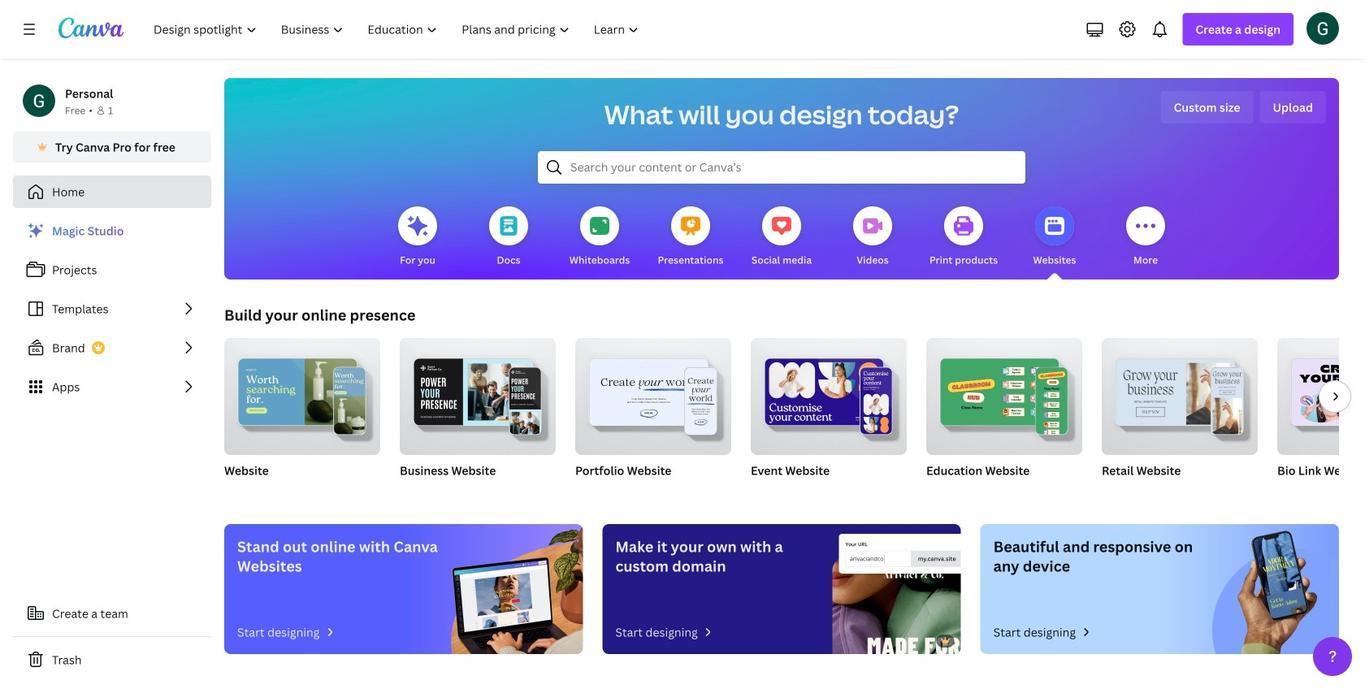 Task type: locate. For each thing, give the bounding box(es) containing it.
group
[[224, 332, 380, 499], [224, 332, 380, 455], [400, 332, 556, 499], [400, 332, 556, 455], [575, 332, 732, 499], [575, 332, 732, 455], [751, 332, 907, 499], [751, 332, 907, 455], [927, 338, 1083, 499], [927, 338, 1083, 455], [1102, 338, 1258, 499], [1278, 338, 1366, 499]]

greg robinson image
[[1307, 12, 1340, 45]]

None search field
[[538, 151, 1026, 184]]

list
[[13, 215, 211, 403]]

Search search field
[[571, 152, 993, 183]]



Task type: describe. For each thing, give the bounding box(es) containing it.
top level navigation element
[[143, 13, 653, 46]]



Task type: vqa. For each thing, say whether or not it's contained in the screenshot.
customizable.
no



